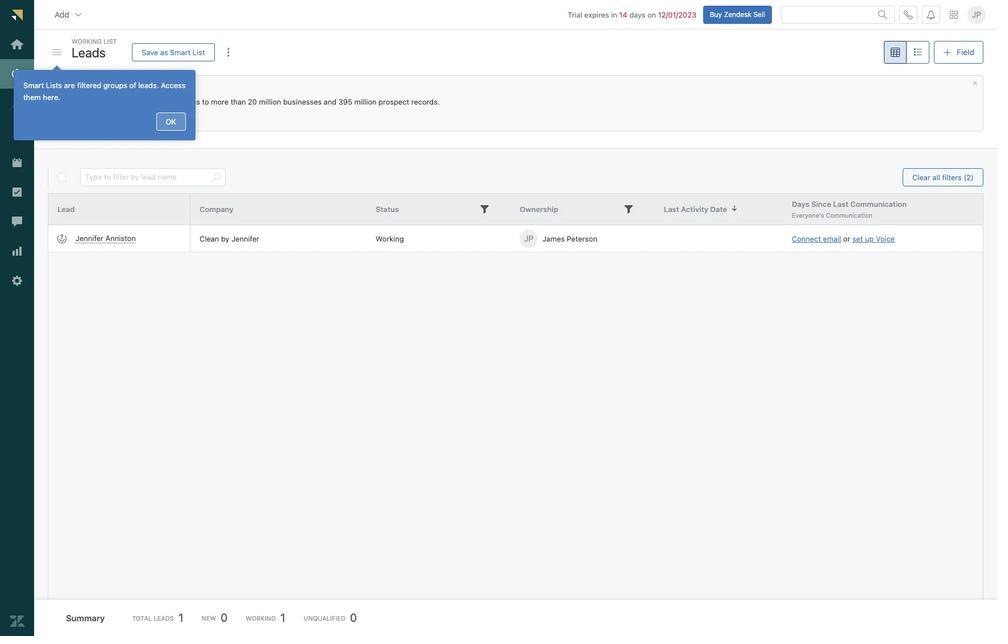 Task type: describe. For each thing, give the bounding box(es) containing it.
bell image
[[927, 10, 936, 19]]

filtered
[[77, 81, 101, 90]]

access
[[176, 97, 200, 106]]

trial expires in 14 days on 12/01/2023
[[568, 10, 696, 19]]

14
[[619, 10, 627, 19]]

2 horizontal spatial working
[[376, 234, 404, 243]]

in
[[611, 10, 617, 19]]

leads inside total leads 1
[[154, 614, 174, 622]]

smart inside button
[[170, 47, 191, 57]]

everyone's
[[792, 211, 824, 219]]

james peterson
[[542, 234, 597, 243]]

clear all filters (2)
[[912, 173, 974, 182]]

filter fill image for ownership
[[624, 205, 633, 214]]

with
[[160, 97, 174, 106]]

them
[[23, 93, 41, 102]]

businesses
[[283, 97, 322, 106]]

overflow vertical fill image
[[224, 48, 233, 57]]

peterson
[[567, 234, 597, 243]]

here.
[[43, 93, 60, 102]]

search image
[[211, 173, 221, 182]]

set up voice link
[[852, 234, 895, 243]]

2 1 from the left
[[280, 611, 285, 624]]

lists
[[144, 97, 158, 106]]

list inside save as smart list button
[[193, 47, 205, 57]]

working 1
[[246, 611, 285, 624]]

days
[[792, 199, 809, 208]]

handler image
[[52, 50, 61, 55]]

find
[[71, 86, 86, 95]]

new
[[202, 614, 216, 622]]

leads image
[[57, 234, 67, 243]]

lead
[[57, 205, 75, 214]]

20
[[248, 97, 257, 106]]

smart inside smart lists are filtered groups of leads. access them here.
[[23, 81, 44, 90]]

calls image
[[904, 10, 913, 19]]

since
[[811, 199, 831, 208]]

activity
[[681, 205, 708, 214]]

days since last communication everyone's communication
[[792, 199, 907, 219]]

jp button
[[967, 5, 986, 24]]

working list leads
[[72, 38, 117, 60]]

trial
[[568, 10, 582, 19]]

unqualified
[[304, 614, 346, 622]]

1 jennifer from the left
[[76, 234, 103, 243]]

working for leads
[[72, 38, 102, 45]]

access
[[161, 81, 186, 90]]

1 vertical spatial communication
[[826, 211, 872, 219]]

total
[[132, 614, 152, 622]]

on
[[647, 10, 656, 19]]

search image
[[878, 10, 887, 19]]

new
[[88, 86, 103, 95]]

0 horizontal spatial jp
[[524, 234, 533, 243]]

company
[[200, 205, 233, 214]]

cancel image
[[972, 80, 978, 86]]

days
[[629, 10, 645, 19]]

12/01/2023
[[658, 10, 696, 19]]

ok
[[166, 117, 176, 126]]

expires
[[584, 10, 609, 19]]

save
[[142, 47, 158, 57]]

last activity date ↓
[[664, 204, 737, 214]]

clean by jennifer
[[200, 234, 259, 243]]

connect email or set up voice
[[792, 234, 895, 243]]

leads.
[[138, 81, 159, 90]]

2 jennifer from the left
[[231, 234, 259, 243]]

save as smart list button
[[132, 43, 215, 61]]

1 million from the left
[[259, 97, 281, 106]]

connect email link
[[792, 234, 841, 243]]

list inside 'working list leads'
[[104, 38, 117, 45]]

field button
[[934, 41, 983, 64]]

buy zendesk sell
[[710, 10, 765, 19]]

0 for unqualified 0
[[350, 611, 357, 624]]

find new leads create targeted lead lists with access to more than 20 million businesses and 395 million prospect records.
[[71, 86, 440, 106]]

working for 1
[[246, 614, 276, 622]]

unqualified 0
[[304, 611, 357, 624]]

set
[[852, 234, 863, 243]]

lists
[[46, 81, 62, 90]]



Task type: locate. For each thing, give the bounding box(es) containing it.
jennifer
[[76, 234, 103, 243], [231, 234, 259, 243]]

1 vertical spatial working
[[376, 234, 404, 243]]

last right "since"
[[833, 199, 849, 208]]

james
[[542, 234, 565, 243]]

leads
[[105, 86, 124, 95]]

395
[[338, 97, 352, 106]]

up
[[865, 234, 874, 243]]

↓
[[732, 204, 737, 213]]

1 left unqualified
[[280, 611, 285, 624]]

new 0
[[202, 611, 228, 624]]

jennifer right by at top
[[231, 234, 259, 243]]

ok button
[[156, 113, 186, 131]]

communication up set up voice link
[[850, 199, 907, 208]]

working
[[72, 38, 102, 45], [376, 234, 404, 243], [246, 614, 276, 622]]

filter fill image for status
[[480, 205, 489, 214]]

clear
[[912, 173, 930, 182]]

1 horizontal spatial last
[[833, 199, 849, 208]]

prospect
[[379, 97, 409, 106]]

last inside days since last communication everyone's communication
[[833, 199, 849, 208]]

than
[[231, 97, 246, 106]]

clean
[[200, 234, 219, 243]]

0 right unqualified
[[350, 611, 357, 624]]

ownership
[[520, 205, 558, 214]]

0 horizontal spatial 0
[[221, 611, 228, 624]]

communication up or
[[826, 211, 872, 219]]

1 horizontal spatial 0
[[350, 611, 357, 624]]

jennifer anniston link
[[76, 234, 136, 243]]

buy
[[710, 10, 722, 19]]

all
[[932, 173, 940, 182]]

of
[[129, 81, 136, 90]]

2 filter fill image from the left
[[624, 205, 633, 214]]

jp
[[972, 10, 981, 19], [524, 234, 533, 243]]

working inside the working 1
[[246, 614, 276, 622]]

Type to filter by lead name field
[[85, 169, 207, 186]]

are
[[64, 81, 75, 90]]

working inside 'working list leads'
[[72, 38, 102, 45]]

more
[[211, 97, 229, 106]]

0 horizontal spatial jennifer
[[76, 234, 103, 243]]

sell
[[753, 10, 765, 19]]

1 1 from the left
[[178, 611, 183, 624]]

chevron down image
[[74, 10, 83, 19]]

1 horizontal spatial leads
[[154, 614, 174, 622]]

million right 20
[[259, 97, 281, 106]]

last inside last activity date ↓
[[664, 205, 679, 214]]

1
[[178, 611, 183, 624], [280, 611, 285, 624]]

anniston
[[105, 234, 136, 243]]

jennifer anniston
[[76, 234, 136, 243]]

communication
[[850, 199, 907, 208], [826, 211, 872, 219]]

0 horizontal spatial million
[[259, 97, 281, 106]]

add button
[[45, 3, 92, 26]]

jennifer right leads icon
[[76, 234, 103, 243]]

0 for new 0
[[221, 611, 228, 624]]

connect
[[792, 234, 821, 243]]

list left overflow vertical fill icon
[[193, 47, 205, 57]]

0 horizontal spatial last
[[664, 205, 679, 214]]

list
[[104, 38, 117, 45], [193, 47, 205, 57]]

smart up them
[[23, 81, 44, 90]]

2 million from the left
[[354, 97, 376, 106]]

last left activity
[[664, 205, 679, 214]]

voice
[[876, 234, 895, 243]]

0 vertical spatial communication
[[850, 199, 907, 208]]

working down the chevron down "icon"
[[72, 38, 102, 45]]

list up groups
[[104, 38, 117, 45]]

smart lists are filtered groups of leads. access them here.
[[23, 81, 186, 102]]

lead
[[127, 97, 142, 106]]

0 horizontal spatial smart
[[23, 81, 44, 90]]

0 vertical spatial list
[[104, 38, 117, 45]]

status
[[376, 205, 399, 214]]

1 horizontal spatial filter fill image
[[624, 205, 633, 214]]

zendesk
[[724, 10, 752, 19]]

zendesk products image
[[950, 11, 958, 19]]

0 vertical spatial working
[[72, 38, 102, 45]]

last
[[833, 199, 849, 208], [664, 205, 679, 214]]

records.
[[411, 97, 440, 106]]

0 horizontal spatial 1
[[178, 611, 183, 624]]

0
[[221, 611, 228, 624], [350, 611, 357, 624]]

smart right as
[[170, 47, 191, 57]]

or
[[843, 234, 850, 243]]

1 vertical spatial jp
[[524, 234, 533, 243]]

total leads 1
[[132, 611, 183, 624]]

2 vertical spatial working
[[246, 614, 276, 622]]

summary
[[66, 613, 105, 623]]

0 horizontal spatial working
[[72, 38, 102, 45]]

leads right handler icon in the left top of the page
[[72, 45, 106, 60]]

jp right zendesk products icon
[[972, 10, 981, 19]]

1 horizontal spatial working
[[246, 614, 276, 622]]

0 vertical spatial leads
[[72, 45, 106, 60]]

buy zendesk sell button
[[703, 5, 772, 24]]

field
[[957, 47, 974, 57]]

0 right new
[[221, 611, 228, 624]]

info image
[[57, 86, 67, 95]]

1 vertical spatial list
[[193, 47, 205, 57]]

1 filter fill image from the left
[[480, 205, 489, 214]]

as
[[160, 47, 168, 57]]

1 0 from the left
[[221, 611, 228, 624]]

1 horizontal spatial million
[[354, 97, 376, 106]]

1 left new
[[178, 611, 183, 624]]

filters
[[942, 173, 962, 182]]

1 vertical spatial leads
[[154, 614, 174, 622]]

1 horizontal spatial 1
[[280, 611, 285, 624]]

to
[[202, 97, 209, 106]]

email
[[823, 234, 841, 243]]

add
[[55, 9, 69, 19]]

targeted
[[96, 97, 125, 106]]

1 horizontal spatial list
[[193, 47, 205, 57]]

groups
[[103, 81, 127, 90]]

create
[[71, 97, 94, 106]]

1 horizontal spatial jp
[[972, 10, 981, 19]]

0 horizontal spatial leads
[[72, 45, 106, 60]]

filter fill image
[[480, 205, 489, 214], [624, 205, 633, 214]]

and
[[324, 97, 336, 106]]

1 vertical spatial smart
[[23, 81, 44, 90]]

working down status
[[376, 234, 404, 243]]

(2)
[[964, 173, 974, 182]]

2 0 from the left
[[350, 611, 357, 624]]

million right 395
[[354, 97, 376, 106]]

save as smart list
[[142, 47, 205, 57]]

date
[[710, 205, 727, 214]]

by
[[221, 234, 229, 243]]

zendesk image
[[10, 614, 24, 629]]

jp inside button
[[972, 10, 981, 19]]

leads right total
[[154, 614, 174, 622]]

smart
[[170, 47, 191, 57], [23, 81, 44, 90]]

jp left "james"
[[524, 234, 533, 243]]

0 horizontal spatial list
[[104, 38, 117, 45]]

0 vertical spatial smart
[[170, 47, 191, 57]]

working right new 0
[[246, 614, 276, 622]]

million
[[259, 97, 281, 106], [354, 97, 376, 106]]

0 horizontal spatial filter fill image
[[480, 205, 489, 214]]

leads inside 'working list leads'
[[72, 45, 106, 60]]

1 horizontal spatial smart
[[170, 47, 191, 57]]

0 vertical spatial jp
[[972, 10, 981, 19]]

clear all filters (2) button
[[903, 168, 983, 186]]

1 horizontal spatial jennifer
[[231, 234, 259, 243]]

leads
[[72, 45, 106, 60], [154, 614, 174, 622]]



Task type: vqa. For each thing, say whether or not it's contained in the screenshot.
bell Icon
yes



